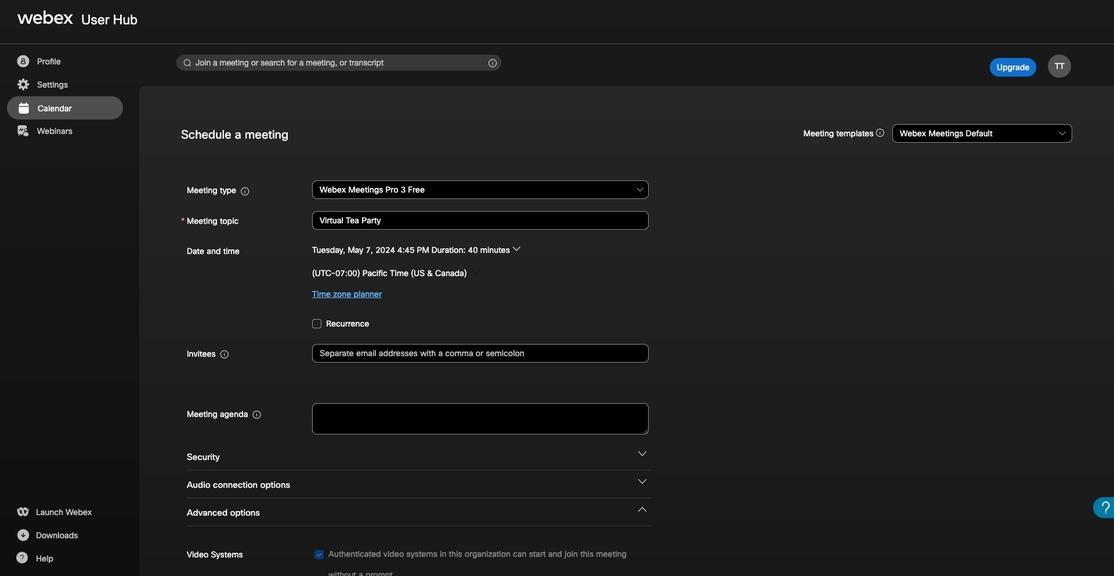 Task type: vqa. For each thing, say whether or not it's contained in the screenshot.
mds edit_bold image
no



Task type: locate. For each thing, give the bounding box(es) containing it.
group
[[181, 240, 1073, 305]]

cisco webex image
[[17, 10, 73, 24]]

mds meetings_filled image
[[16, 102, 31, 116]]

None field
[[312, 180, 649, 201]]

None text field
[[312, 211, 649, 230], [312, 403, 649, 435], [312, 211, 649, 230], [312, 403, 649, 435]]

mds webinar_filled image
[[16, 124, 30, 138]]

arrow image
[[472, 269, 481, 277]]

Join a meeting or search for a meeting, or transcript text field
[[176, 55, 502, 71]]

advanced options region
[[181, 499, 1073, 576]]

mds settings_filled image
[[16, 78, 30, 92]]



Task type: describe. For each thing, give the bounding box(es) containing it.
video systems: authenticated video systems in this organization can start and join this meeting without a prompt element
[[315, 544, 649, 576]]

ng down image
[[639, 478, 647, 486]]

ng help active image
[[16, 552, 28, 564]]

mds people circle_filled image
[[16, 55, 30, 69]]

ng down image
[[639, 506, 647, 514]]

Invitees text field
[[312, 344, 649, 363]]

mds webex helix filled image
[[16, 506, 30, 520]]

mds content download_filled image
[[16, 529, 30, 543]]



